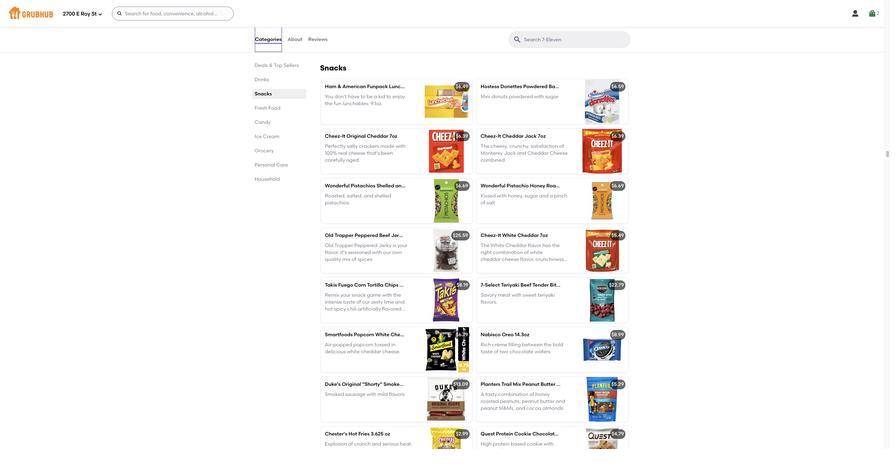 Task type: vqa. For each thing, say whether or not it's contained in the screenshot.


Task type: locate. For each thing, give the bounding box(es) containing it.
it for white
[[498, 233, 501, 239]]

energy up 300mg
[[340, 19, 356, 25]]

for
[[385, 26, 392, 32]]

2 wonderful from the left
[[481, 183, 505, 189]]

& inside tab
[[269, 63, 273, 68]]

quest
[[481, 432, 495, 438]]

old for old trapper peppered jerky is your flavor. it's seasoned with our own quality mix of spices
[[325, 243, 333, 249]]

cheez- for cheez-it white cheddar 7oz
[[481, 233, 498, 239]]

of right mix
[[352, 257, 356, 263]]

original up sausage
[[342, 382, 361, 388]]

with down powdered
[[534, 94, 544, 100]]

valine,
[[325, 47, 340, 53]]

1 vertical spatial &
[[338, 84, 341, 90]]

0 vertical spatial old
[[325, 233, 333, 239]]

1 horizontal spatial has
[[543, 243, 551, 249]]

chocolate up cookie
[[532, 432, 558, 438]]

between
[[522, 342, 543, 348]]

1 vertical spatial 10oz
[[563, 283, 573, 289]]

1 horizontal spatial a
[[398, 19, 401, 25]]

2.08oz
[[571, 432, 587, 438]]

and down the pistachios on the top
[[364, 193, 373, 199]]

energy
[[340, 19, 356, 25], [349, 33, 366, 39]]

Search 7-Eleven search field
[[523, 37, 628, 43]]

0 horizontal spatial flavors.
[[389, 392, 406, 398]]

to left be
[[361, 94, 365, 100]]

1 vertical spatial it
[[352, 47, 355, 53]]

2 horizontal spatial svg image
[[868, 9, 877, 18]]

tender
[[533, 283, 549, 289]]

tasty
[[485, 392, 497, 398]]

pistachio
[[507, 183, 529, 189]]

popcorn
[[354, 333, 374, 338]]

three
[[400, 33, 413, 39]]

10oz right the bites
[[563, 283, 573, 289]]

original up salty
[[347, 134, 366, 140]]

7oz up made
[[389, 134, 397, 140]]

drinks
[[255, 77, 269, 83]]

wonderful pistachios shelled and roasted 2.5oz
[[325, 183, 439, 189]]

a
[[398, 19, 401, 25], [374, 94, 377, 100], [550, 193, 553, 199]]

0 horizontal spatial peanut
[[481, 406, 498, 412]]

2 horizontal spatial to
[[563, 26, 568, 32]]

the up crunchiness
[[552, 243, 560, 249]]

cheez- up the
[[481, 134, 498, 140]]

old inside old trapper peppered jerky is your flavor. it's seasoned with our own quality mix of spices
[[325, 243, 333, 249]]

to right kid
[[386, 94, 391, 100]]

$6.69 for wonderful pistachio honey roasted 2.25oz
[[612, 183, 624, 189]]

the down the you
[[325, 101, 333, 107]]

of inside rich crème filling between the bold taste of two chocolate wafers.
[[494, 349, 499, 355]]

5oz
[[428, 382, 437, 388]]

it up perfectly
[[342, 134, 345, 140]]

1 horizontal spatial &
[[338, 84, 341, 90]]

with right made
[[396, 143, 405, 149]]

peppered up old trapper peppered jerky is your flavor. it's seasoned with our own quality mix of spices
[[355, 233, 378, 239]]

roasted left 2.5oz
[[406, 183, 426, 189]]

a inside kissed with honey, sugar and a pinch of salt
[[550, 193, 553, 199]]

peanuts,
[[500, 399, 521, 405]]

0 horizontal spatial a
[[374, 94, 377, 100]]

trapper inside old trapper peppered jerky is your flavor. it's seasoned with our own quality mix of spices
[[335, 243, 353, 249]]

1 vertical spatial peanut
[[481, 406, 498, 412]]

of down drink
[[359, 26, 364, 32]]

1 vertical spatial a
[[374, 94, 377, 100]]

$6.69
[[456, 183, 468, 189], [612, 183, 624, 189]]

smoked up mild
[[384, 382, 403, 388]]

0 vertical spatial 10oz
[[406, 233, 416, 239]]

old trapper peppered beef jerky 10oz
[[325, 233, 416, 239]]

with up ingredients
[[535, 19, 545, 25]]

savory
[[481, 293, 497, 299]]

the inside rich crème filling between the bold taste of two chocolate wafers.
[[544, 342, 552, 348]]

butter
[[541, 382, 555, 388]]

0 horizontal spatial it
[[352, 47, 355, 53]]

1 horizontal spatial white
[[502, 233, 516, 239]]

0 vertical spatial peanut
[[522, 399, 539, 405]]

1 horizontal spatial snacks
[[320, 64, 346, 72]]

beef for tender
[[521, 283, 531, 289]]

old for old trapper peppered beef jerky 10oz
[[325, 233, 333, 239]]

the down the for
[[391, 33, 399, 39]]

$4.79
[[612, 432, 624, 438]]

7-select teriyaki beef tender bites 10oz
[[481, 283, 573, 289]]

1 vertical spatial white
[[375, 333, 389, 338]]

chunks
[[481, 449, 497, 450]]

1 horizontal spatial it
[[494, 40, 497, 46]]

1 vertical spatial peppered
[[354, 243, 377, 249]]

of
[[359, 26, 364, 32], [559, 143, 564, 149], [481, 200, 485, 206], [352, 257, 356, 263], [494, 349, 499, 355], [530, 392, 534, 398], [348, 442, 353, 448], [498, 449, 503, 450]]

optimal
[[500, 33, 518, 39]]

1 horizontal spatial smoked
[[384, 382, 403, 388]]

flavors. inside savory meat with sweet teriyaki flavors.
[[481, 300, 498, 306]]

2 old from the top
[[325, 243, 333, 249]]

svg image
[[851, 9, 860, 18]]

popcorn
[[353, 342, 373, 348]]

beef up the sweet
[[521, 283, 531, 289]]

it for cheddar
[[498, 134, 501, 140]]

household
[[255, 177, 280, 183]]

1 roasted from the left
[[406, 183, 426, 189]]

1 $6.39 from the left
[[456, 134, 468, 140]]

0 vertical spatial smoked
[[384, 382, 403, 388]]

0 vertical spatial snacks
[[320, 64, 346, 72]]

turbo
[[325, 19, 338, 25]]

and inside kissed with honey, sugar and a pinch of salt
[[539, 193, 549, 199]]

1 vertical spatial old
[[325, 243, 333, 249]]

beef up jerky is
[[379, 233, 390, 239]]

tossed
[[375, 342, 390, 348]]

personal care tab
[[255, 162, 303, 169]]

candy tab
[[255, 119, 303, 126]]

0 horizontal spatial smoked
[[325, 392, 344, 398]]

1 trapper from the top
[[335, 233, 354, 239]]

it down the leucine, on the left top
[[352, 47, 355, 53]]

main navigation navigation
[[0, 0, 885, 27]]

has up crunchiness
[[543, 243, 551, 249]]

magnifying glass icon image
[[513, 35, 521, 44]]

snacks down valine,
[[320, 64, 346, 72]]

flavor.
[[325, 250, 339, 256]]

1 vertical spatial beef
[[521, 283, 531, 289]]

and down right on the right of the page
[[481, 264, 490, 270]]

planters trail mix peanut butter chocolate 6oz image
[[576, 378, 628, 423]]

ice cream tab
[[255, 133, 303, 140]]

cheez- up perfectly
[[325, 134, 342, 140]]

it
[[342, 134, 345, 140], [498, 134, 501, 140], [498, 233, 501, 239]]

0 horizontal spatial &
[[269, 63, 273, 68]]

grocery tab
[[255, 147, 303, 155]]

combination up peanuts,
[[498, 392, 528, 398]]

1 vertical spatial combination
[[498, 392, 528, 398]]

cheddar up in
[[391, 333, 412, 338]]

own
[[392, 250, 402, 256]]

mini donuts powdered with sugar
[[481, 94, 559, 100]]

smoked sausage with mild flavors.
[[325, 392, 406, 398]]

cookie
[[527, 442, 543, 448]]

bag
[[549, 84, 558, 90]]

0 vertical spatial peppered
[[355, 233, 378, 239]]

peppered up seasoned
[[354, 243, 377, 249]]

spices
[[358, 257, 372, 263]]

a inside you don't have to be a kid to enjoy the fun lunchables.  9.1oz.
[[374, 94, 377, 100]]

seasoned
[[348, 250, 371, 256]]

of inside a tasty combination of honey roasted peanuts, peanut butter and peanut m&ms, and cocoa almonds.
[[530, 392, 534, 398]]

wonderful up roasted,
[[325, 183, 350, 189]]

of inside the cheesy, crunchy, satisfaction of monterey jack and cheddar cheese combined
[[559, 143, 564, 149]]

mini
[[481, 94, 490, 100]]

chocolate down filling
[[510, 349, 534, 355]]

chocolate inside rich crème filling between the bold taste of two chocolate wafers.
[[510, 349, 534, 355]]

1 horizontal spatial peanut
[[522, 399, 539, 405]]

monterey jack and cheddar cheese
[[481, 151, 568, 156]]

original
[[347, 134, 366, 140], [342, 382, 361, 388]]

tortilla
[[367, 283, 383, 289]]

combination inside a tasty combination of honey roasted peanuts, peanut butter and peanut m&ms, and cocoa almonds.
[[498, 392, 528, 398]]

the down optimal
[[498, 40, 506, 46]]

flavors. down savory
[[481, 300, 498, 306]]

7oz up of white
[[540, 233, 548, 239]]

of down protein
[[498, 449, 503, 450]]

0 vertical spatial has
[[356, 47, 364, 53]]

0 horizontal spatial $6.69
[[456, 183, 468, 189]]

1 horizontal spatial $6.39
[[612, 134, 624, 140]]

0 vertical spatial white
[[502, 233, 516, 239]]

$6.49
[[456, 84, 468, 90]]

cheez-it white cheddar 7oz image
[[576, 229, 628, 274]]

chester's hot fries 3.625 oz
[[325, 432, 390, 438]]

kid
[[378, 94, 385, 100]]

two
[[500, 349, 508, 355]]

0 vertical spatial energy
[[340, 19, 356, 25]]

has left zero
[[356, 47, 364, 53]]

0 vertical spatial beef
[[379, 233, 390, 239]]

1 old from the top
[[325, 233, 333, 239]]

and down peanuts,
[[516, 406, 525, 412]]

0 horizontal spatial snacks
[[255, 91, 272, 97]]

10oz up your
[[406, 233, 416, 239]]

flavors. right mild
[[389, 392, 406, 398]]

with left our
[[372, 250, 382, 256]]

trapper for old trapper peppered beef jerky 10oz
[[335, 233, 354, 239]]

chocolate
[[510, 349, 534, 355], [514, 449, 538, 450]]

2 horizontal spatial a
[[550, 193, 553, 199]]

& for top
[[269, 63, 273, 68]]

select
[[485, 283, 500, 289]]

scientifically
[[481, 19, 510, 25]]

m&ms,
[[499, 406, 515, 412]]

svg image
[[868, 9, 877, 18], [117, 11, 122, 16], [98, 12, 102, 16]]

cheez- up the white
[[481, 233, 498, 239]]

smoked down 'duke's'
[[325, 392, 344, 398]]

snacks tab
[[255, 90, 303, 98]]

ham & american funpack lunchables 9.1oz image
[[420, 79, 472, 125]]

0 horizontal spatial $6.39
[[456, 134, 468, 140]]

0 vertical spatial salt
[[487, 200, 495, 206]]

chocolate left 6oz
[[557, 382, 582, 388]]

cheddar
[[367, 134, 388, 140], [502, 134, 524, 140], [518, 233, 539, 239], [391, 333, 412, 338]]

it right the need
[[494, 40, 497, 46]]

cheddar up cheddar flavor
[[518, 233, 539, 239]]

funpack
[[367, 84, 388, 90]]

cheddar up crackers
[[367, 134, 388, 140]]

beef
[[379, 233, 390, 239], [521, 283, 531, 289]]

1 vertical spatial snacks
[[255, 91, 272, 97]]

of down kissed on the top right
[[481, 200, 485, 206]]

1 wonderful from the left
[[325, 183, 350, 189]]

e
[[76, 11, 79, 17]]

aged.
[[346, 158, 360, 164]]

$6.59
[[611, 84, 624, 90]]

high
[[481, 442, 492, 448]]

0 vertical spatial trapper
[[335, 233, 354, 239]]

with right kissed on the top right
[[497, 193, 507, 199]]

old
[[325, 233, 333, 239], [325, 243, 333, 249]]

2 $6.69 from the left
[[612, 183, 624, 189]]

a for be
[[374, 94, 377, 100]]

salt down cheddar cheese
[[491, 264, 500, 270]]

it inside scientifically designed with pharmaceutical grade ingredients to provide optimal hydration when you need it the most.
[[494, 40, 497, 46]]

almonds.
[[543, 406, 564, 412]]

2 trapper from the top
[[335, 243, 353, 249]]

1 horizontal spatial roasted
[[546, 183, 566, 189]]

of right satisfaction
[[559, 143, 564, 149]]

a right be
[[374, 94, 377, 100]]

and right shelled at the top left of page
[[395, 183, 405, 189]]

7oz up satisfaction
[[538, 134, 546, 140]]

the up wafers.
[[544, 342, 552, 348]]

white up 'tossed'
[[375, 333, 389, 338]]

1 $6.69 from the left
[[456, 183, 468, 189]]

1 vertical spatial chocolate
[[514, 449, 538, 450]]

with inside savory meat with sweet teriyaki flavors.
[[512, 293, 522, 299]]

0 vertical spatial &
[[269, 63, 273, 68]]

combination up cheddar cheese
[[493, 250, 523, 256]]

to up you
[[563, 26, 568, 32]]

and down honey
[[539, 193, 549, 199]]

0 vertical spatial combination
[[493, 250, 523, 256]]

cheez- for cheez-it original cheddar 7oz
[[325, 134, 342, 140]]

the
[[391, 33, 399, 39], [498, 40, 506, 46], [325, 101, 333, 107], [552, 243, 560, 249], [544, 342, 552, 348]]

0 vertical spatial it
[[494, 40, 497, 46]]

1 vertical spatial has
[[543, 243, 551, 249]]

smoked
[[384, 382, 403, 388], [325, 392, 344, 398]]

mild
[[378, 392, 388, 398]]

a inside turbo energy drink comes with a strong 300mg of caffeine for increased energy alongside the three bcaas leucine, isoleucine, and valine, and it has zero sugar.
[[398, 19, 401, 25]]

2 button
[[868, 7, 879, 20]]

it up the white
[[498, 233, 501, 239]]

has inside the white cheddar flavor has the right combination of white cheddar cheese flavor, crunchiness and salt
[[543, 243, 551, 249]]

roasted up the pinch
[[546, 183, 566, 189]]

cheddar cheese
[[481, 257, 519, 263]]

7oz for cheez-it original cheddar 7oz
[[389, 134, 397, 140]]

snacks down the drinks
[[255, 91, 272, 97]]

2 vertical spatial a
[[550, 193, 553, 199]]

7oz for cheez-it white cheddar 7oz
[[540, 233, 548, 239]]

with inside scientifically designed with pharmaceutical grade ingredients to provide optimal hydration when you need it the most.
[[535, 19, 545, 25]]

with inside turbo energy drink comes with a strong 300mg of caffeine for increased energy alongside the three bcaas leucine, isoleucine, and valine, and it has zero sugar.
[[387, 19, 397, 25]]

household tab
[[255, 176, 303, 183]]

chester's hot fries 3.625 oz image
[[420, 427, 472, 450]]

of left two
[[494, 349, 499, 355]]

honey, sugar
[[508, 193, 538, 199]]

0 horizontal spatial wonderful
[[325, 183, 350, 189]]

white up cheddar flavor
[[502, 233, 516, 239]]

0 horizontal spatial roasted
[[406, 183, 426, 189]]

a
[[481, 392, 484, 398]]

salt inside kissed with honey, sugar and a pinch of salt
[[487, 200, 495, 206]]

1 horizontal spatial $6.69
[[612, 183, 624, 189]]

peanut up cocoa
[[522, 399, 539, 405]]

hostess donettes powdered bag 10.5oz image
[[576, 79, 628, 125]]

0 horizontal spatial has
[[356, 47, 364, 53]]

corn
[[354, 283, 366, 289]]

peppered inside old trapper peppered jerky is your flavor. it's seasoned with our own quality mix of spices
[[354, 243, 377, 249]]

& left top
[[269, 63, 273, 68]]

quest protein cookie chocolate chip 2.08oz image
[[576, 427, 628, 450]]

2 $6.39 from the left
[[612, 134, 624, 140]]

jerky is
[[379, 243, 396, 249]]

cocoa
[[526, 406, 541, 412]]

1 vertical spatial salt
[[491, 264, 500, 270]]

2.25oz
[[567, 183, 583, 189]]

a left the pinch
[[550, 193, 553, 199]]

it
[[494, 40, 497, 46], [352, 47, 355, 53]]

1 horizontal spatial flavors.
[[481, 300, 498, 306]]

wonderful up kissed on the top right
[[481, 183, 505, 189]]

of down 'peanut'
[[530, 392, 534, 398]]

be
[[367, 94, 373, 100]]

bites
[[550, 283, 562, 289]]

1 horizontal spatial wonderful
[[481, 183, 505, 189]]

food
[[268, 105, 280, 111]]

energy up the leucine, on the left top
[[349, 33, 366, 39]]

with up the for
[[387, 19, 397, 25]]

0 vertical spatial flavors.
[[481, 300, 498, 306]]

the cheesy, crunchy, satisfaction of monterey jack and cheddar cheese combined
[[481, 143, 568, 164]]

it up cheesy,
[[498, 134, 501, 140]]

hydration
[[519, 33, 542, 39]]

1 vertical spatial trapper
[[335, 243, 353, 249]]

you don't have to be a kid to enjoy the fun lunchables.  9.1oz.
[[325, 94, 405, 107]]

rich crème filling between the bold taste of two chocolate wafers.
[[481, 342, 563, 355]]

with up chips. in the right bottom of the page
[[544, 442, 554, 448]]

chocolate down based
[[514, 449, 538, 450]]

oreo
[[502, 333, 514, 338]]

of inside high protein based cookie with chunks of rich chocolate chips.
[[498, 449, 503, 450]]

combination
[[493, 250, 523, 256], [498, 392, 528, 398]]

0 vertical spatial a
[[398, 19, 401, 25]]

1 vertical spatial energy
[[349, 33, 366, 39]]

with down teriyaki on the right
[[512, 293, 522, 299]]

0 horizontal spatial white
[[375, 333, 389, 338]]

0 horizontal spatial beef
[[379, 233, 390, 239]]

drink
[[357, 19, 369, 25]]

& right 'ham'
[[338, 84, 341, 90]]

roasted
[[481, 399, 499, 405]]

2.5oz
[[427, 183, 439, 189]]

1 vertical spatial original
[[342, 382, 361, 388]]

peanut down roasted
[[481, 406, 498, 412]]

salt down kissed on the top right
[[487, 200, 495, 206]]

savory meat with sweet teriyaki flavors.
[[481, 293, 555, 306]]

a up three
[[398, 19, 401, 25]]

0 vertical spatial chocolate
[[510, 349, 534, 355]]

sellers
[[284, 63, 299, 68]]

sugar
[[545, 94, 559, 100]]

1 horizontal spatial beef
[[521, 283, 531, 289]]



Task type: describe. For each thing, give the bounding box(es) containing it.
delicious
[[325, 349, 346, 355]]

combination inside the white cheddar flavor has the right combination of white cheddar cheese flavor, crunchiness and salt
[[493, 250, 523, 256]]

300mg
[[341, 26, 358, 32]]

of inside kissed with honey, sugar and a pinch of salt
[[481, 200, 485, 206]]

1 horizontal spatial to
[[386, 94, 391, 100]]

crunchiness
[[536, 257, 564, 263]]

and down 3.625
[[372, 442, 381, 448]]

the white
[[481, 243, 505, 249]]

the white cheddar flavor has the right combination of white cheddar cheese flavor, crunchiness and salt
[[481, 243, 564, 270]]

scientifically designed with pharmaceutical grade ingredients to provide optimal hydration when you need it the most.
[[481, 19, 568, 46]]

and up sugar.
[[388, 40, 397, 46]]

trapper for old trapper peppered jerky is your flavor. it's seasoned with our own quality mix of spices
[[335, 243, 353, 249]]

white for it
[[502, 233, 516, 239]]

salty
[[347, 143, 358, 149]]

jerky
[[391, 233, 404, 239]]

zero
[[366, 47, 376, 53]]

wonderful pistachio honey roasted 2.25oz image
[[576, 179, 628, 224]]

enjoy
[[392, 94, 405, 100]]

that's
[[367, 151, 380, 156]]

crunch
[[354, 442, 371, 448]]

cheese.
[[382, 349, 400, 355]]

cheez- for cheez-it cheddar jack 7oz
[[481, 134, 498, 140]]

duke's original "shorty" smoked sausages 5oz image
[[420, 378, 472, 423]]

deals & top sellers tab
[[255, 62, 303, 69]]

takis fuego corn tortilla chips 9.9oz image
[[420, 278, 472, 323]]

serious
[[382, 442, 399, 448]]

nos zero sugar 16oz image
[[420, 5, 472, 50]]

cheddar
[[361, 349, 381, 355]]

top
[[274, 63, 282, 68]]

categories
[[255, 36, 282, 42]]

with down "shorty" in the bottom of the page
[[366, 392, 376, 398]]

about button
[[287, 27, 303, 52]]

9.1oz.
[[371, 101, 383, 107]]

the
[[481, 143, 490, 149]]

$5.49
[[611, 233, 624, 239]]

1 vertical spatial smoked
[[325, 392, 344, 398]]

$6.39 for the cheesy, crunchy, satisfaction of monterey jack and cheddar cheese combined
[[612, 134, 624, 140]]

1 vertical spatial flavors.
[[389, 392, 406, 398]]

0 horizontal spatial 10oz
[[406, 233, 416, 239]]

chips.
[[539, 449, 553, 450]]

wonderful for kissed
[[481, 183, 505, 189]]

of white
[[524, 250, 543, 256]]

teriyaki
[[538, 293, 555, 299]]

based
[[511, 442, 526, 448]]

chester's
[[325, 432, 347, 438]]

reviews button
[[308, 27, 328, 52]]

smartfoods popcorn white cheddar 6.8oz image
[[420, 328, 472, 373]]

0 horizontal spatial svg image
[[98, 12, 102, 16]]

a tasty combination of honey roasted peanuts, peanut butter and peanut m&ms, and cocoa almonds.
[[481, 392, 565, 412]]

scientifically designed with pharmaceutical grade ingredients to provide optimal hydration when you need it the most. button
[[477, 5, 628, 50]]

roy
[[81, 11, 90, 17]]

smartfoods popcorn white cheddar 6.8oz
[[325, 333, 426, 338]]

with inside old trapper peppered jerky is your flavor. it's seasoned with our own quality mix of spices
[[372, 250, 382, 256]]

cheddar for smartfoods popcorn white cheddar 6.8oz
[[391, 333, 412, 338]]

snacks inside tab
[[255, 91, 272, 97]]

have
[[348, 94, 359, 100]]

wafers.
[[535, 349, 552, 355]]

the inside you don't have to be a kid to enjoy the fun lunchables.  9.1oz.
[[325, 101, 333, 107]]

of inside old trapper peppered jerky is your flavor. it's seasoned with our own quality mix of spices
[[352, 257, 356, 263]]

quality
[[325, 257, 341, 263]]

0 vertical spatial original
[[347, 134, 366, 140]]

2700 e roy st
[[63, 11, 97, 17]]

the inside scientifically designed with pharmaceutical grade ingredients to provide optimal hydration when you need it the most.
[[498, 40, 506, 46]]

trail
[[501, 382, 512, 388]]

drinks tab
[[255, 76, 303, 83]]

perfectly salty crackers made with 100% real cheese that's been carefully aged.
[[325, 143, 405, 164]]

rich
[[481, 342, 491, 348]]

cheddar for cheez-it original cheddar 7oz
[[367, 134, 388, 140]]

explosion of crunch and serious heat.
[[325, 442, 412, 448]]

planters
[[481, 382, 500, 388]]

1 vertical spatial chocolate
[[532, 432, 558, 438]]

1 horizontal spatial 10oz
[[563, 283, 573, 289]]

fresh
[[255, 105, 267, 111]]

fun
[[334, 101, 341, 107]]

0 vertical spatial chocolate
[[557, 382, 582, 388]]

it's
[[340, 250, 347, 256]]

electrolit zero blue raspberry 21oz image
[[576, 5, 628, 50]]

with inside kissed with honey, sugar and a pinch of salt
[[497, 193, 507, 199]]

a for with
[[398, 19, 401, 25]]

peppered for beef
[[355, 233, 378, 239]]

old trapper peppered beef jerky 10oz image
[[420, 229, 472, 274]]

our
[[383, 250, 391, 256]]

bold
[[553, 342, 563, 348]]

cookie
[[514, 432, 531, 438]]

9.9oz
[[400, 283, 412, 289]]

wonderful pistachios shelled and roasted 2.5oz image
[[420, 179, 472, 224]]

chocolate inside high protein based cookie with chunks of rich chocolate chips.
[[514, 449, 538, 450]]

7-select teriyaki beef tender bites 10oz image
[[576, 278, 628, 323]]

has inside turbo energy drink comes with a strong 300mg of caffeine for increased energy alongside the three bcaas leucine, isoleucine, and valine, and it has zero sugar.
[[356, 47, 364, 53]]

st
[[92, 11, 97, 17]]

fresh food tab
[[255, 105, 303, 112]]

of down hot
[[348, 442, 353, 448]]

cheez-it original cheddar 7oz image
[[420, 129, 472, 174]]

3.625
[[371, 432, 384, 438]]

14.3oz
[[515, 333, 529, 338]]

$8.19
[[457, 283, 468, 289]]

it inside turbo energy drink comes with a strong 300mg of caffeine for increased energy alongside the three bcaas leucine, isoleucine, and valine, and it has zero sugar.
[[352, 47, 355, 53]]

6.8oz
[[413, 333, 426, 338]]

and up "almonds."
[[556, 399, 565, 405]]

it for original
[[342, 134, 345, 140]]

100%
[[325, 151, 337, 156]]

salt inside the white cheddar flavor has the right combination of white cheddar cheese flavor, crunchiness and salt
[[491, 264, 500, 270]]

white for popcorn
[[375, 333, 389, 338]]

cheesy,
[[491, 143, 508, 149]]

Search for food, convenience, alcohol... search field
[[112, 7, 234, 21]]

shelled
[[374, 193, 391, 199]]

sausage
[[345, 392, 365, 398]]

when
[[543, 33, 556, 39]]

and inside the white cheddar flavor has the right combination of white cheddar cheese flavor, crunchiness and salt
[[481, 264, 490, 270]]

to inside scientifically designed with pharmaceutical grade ingredients to provide optimal hydration when you need it the most.
[[563, 26, 568, 32]]

and down the leucine, on the left top
[[341, 47, 351, 53]]

grade
[[520, 26, 534, 32]]

wonderful for roasted,
[[325, 183, 350, 189]]

2 roasted from the left
[[546, 183, 566, 189]]

7-
[[481, 283, 485, 289]]

hot
[[349, 432, 357, 438]]

crème
[[492, 342, 507, 348]]

and inside roasted, salted, and shelled pistachios.
[[364, 193, 373, 199]]

mix
[[513, 382, 521, 388]]

bcaas
[[325, 40, 341, 46]]

of inside turbo energy drink comes with a strong 300mg of caffeine for increased energy alongside the three bcaas leucine, isoleucine, and valine, and it has zero sugar.
[[359, 26, 364, 32]]

beef for jerky
[[379, 233, 390, 239]]

provide
[[481, 33, 499, 39]]

0 horizontal spatial to
[[361, 94, 365, 100]]

your
[[397, 243, 408, 249]]

flavor,
[[520, 257, 534, 263]]

donuts
[[491, 94, 508, 100]]

white
[[347, 349, 360, 355]]

chip
[[559, 432, 570, 438]]

about
[[288, 36, 302, 42]]

fries
[[358, 432, 370, 438]]

cream
[[263, 134, 279, 140]]

1 horizontal spatial svg image
[[117, 11, 122, 16]]

honey
[[535, 392, 550, 398]]

with inside high protein based cookie with chunks of rich chocolate chips.
[[544, 442, 554, 448]]

categories button
[[255, 27, 282, 52]]

comes
[[370, 19, 386, 25]]

american
[[343, 84, 366, 90]]

powdered
[[509, 94, 533, 100]]

kissed
[[481, 193, 496, 199]]

planters trail mix peanut butter chocolate 6oz
[[481, 382, 591, 388]]

the inside turbo energy drink comes with a strong 300mg of caffeine for increased energy alongside the three bcaas leucine, isoleucine, and valine, and it has zero sugar.
[[391, 33, 399, 39]]

nabisco
[[481, 333, 501, 338]]

the inside the white cheddar flavor has the right combination of white cheddar cheese flavor, crunchiness and salt
[[552, 243, 560, 249]]

$6.39 for perfectly salty crackers made with 100% real cheese that's been carefully aged.
[[456, 134, 468, 140]]

$2.99
[[456, 432, 468, 438]]

& for american
[[338, 84, 341, 90]]

deals
[[255, 63, 268, 68]]

7oz for cheez-it cheddar jack 7oz
[[538, 134, 546, 140]]

svg image inside 2 button
[[868, 9, 877, 18]]

wonderful pistachio honey roasted 2.25oz
[[481, 183, 583, 189]]

cheddar for cheez-it white cheddar 7oz
[[518, 233, 539, 239]]

with inside perfectly salty crackers made with 100% real cheese that's been carefully aged.
[[396, 143, 405, 149]]

$6.69 for wonderful pistachios shelled and roasted 2.5oz
[[456, 183, 468, 189]]

peppered for jerky is
[[354, 243, 377, 249]]

sweet
[[523, 293, 537, 299]]

cheddar up crunchy,
[[502, 134, 524, 140]]

cheez-it cheddar jack 7oz image
[[576, 129, 628, 174]]

nabisco oreo 14.3oz image
[[576, 328, 628, 373]]



